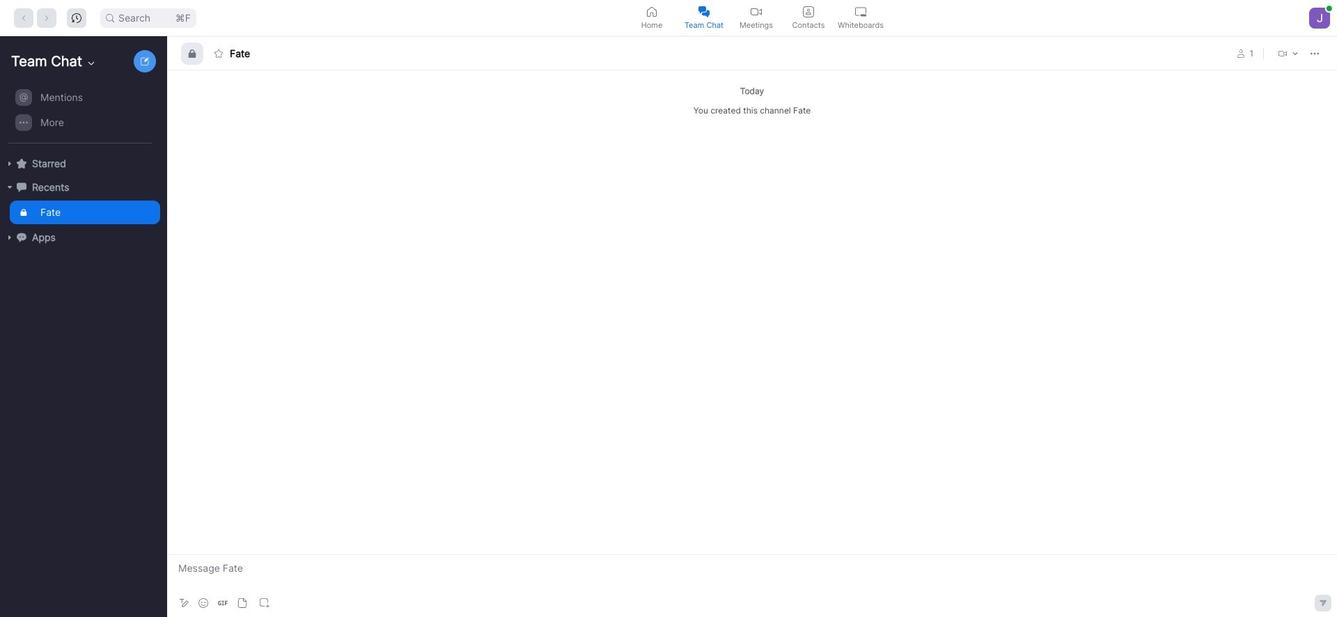 Task type: vqa. For each thing, say whether or not it's contained in the screenshot.
option
no



Task type: describe. For each thing, give the bounding box(es) containing it.
team chat image
[[699, 6, 710, 17]]

lock locked image
[[188, 49, 196, 57]]

home small image
[[647, 6, 658, 17]]

magnifier image
[[106, 14, 114, 22]]

video on image
[[1279, 49, 1288, 57]]

ellipses horizontal image
[[1311, 49, 1320, 57]]

triangle right image for apps tree item
[[6, 233, 14, 242]]

magnifier image
[[106, 14, 114, 22]]

triangle right image for recents tree item
[[6, 183, 14, 192]]



Task type: locate. For each thing, give the bounding box(es) containing it.
format image
[[178, 598, 190, 609], [178, 598, 190, 609]]

star image
[[215, 49, 223, 57], [17, 159, 26, 168], [17, 159, 26, 168]]

starred tree item
[[6, 152, 160, 176]]

profile image
[[1238, 49, 1246, 57], [1238, 49, 1246, 57]]

video on image
[[751, 6, 762, 17], [751, 6, 762, 17], [1279, 49, 1288, 57]]

triangle right image
[[6, 183, 14, 192], [6, 183, 14, 192], [6, 233, 14, 242]]

triangle right image for the starred tree item
[[6, 160, 14, 168]]

emoji image
[[199, 598, 208, 608], [199, 598, 208, 608]]

team chat image
[[699, 6, 710, 17]]

history image
[[72, 13, 82, 23], [72, 13, 82, 23]]

chatbot image
[[17, 233, 26, 242]]

chat image
[[17, 182, 26, 192], [17, 182, 26, 192]]

tree
[[0, 84, 164, 263]]

group
[[0, 85, 160, 144]]

ellipses horizontal image
[[1311, 49, 1320, 57]]

home small image
[[647, 6, 658, 17]]

profile contact image
[[803, 6, 814, 17], [803, 6, 814, 17]]

chevron down small image
[[86, 58, 97, 69], [86, 58, 97, 69]]

more options for meeting, menu button, submenu image
[[1292, 49, 1300, 57], [1292, 49, 1300, 57]]

gif image
[[218, 598, 228, 608], [218, 598, 228, 608]]

new image
[[141, 57, 149, 65], [141, 57, 149, 65]]

recents tree item
[[6, 176, 160, 199]]

tab list
[[626, 0, 887, 36]]

triangle right image for apps tree item
[[6, 233, 14, 242]]

whiteboard small image
[[856, 6, 867, 17], [856, 6, 867, 17]]

chatbot image
[[17, 233, 26, 242]]

screenshot image
[[260, 598, 270, 608], [260, 598, 270, 608]]

lock locked image
[[188, 49, 196, 57]]

file image
[[238, 598, 247, 608], [238, 598, 247, 608]]

online image
[[1327, 5, 1333, 11], [1327, 5, 1333, 11]]

apps tree item
[[6, 226, 160, 249]]

star image
[[215, 49, 223, 57]]

triangle right image
[[6, 160, 14, 168], [6, 160, 14, 168], [6, 233, 14, 242]]



